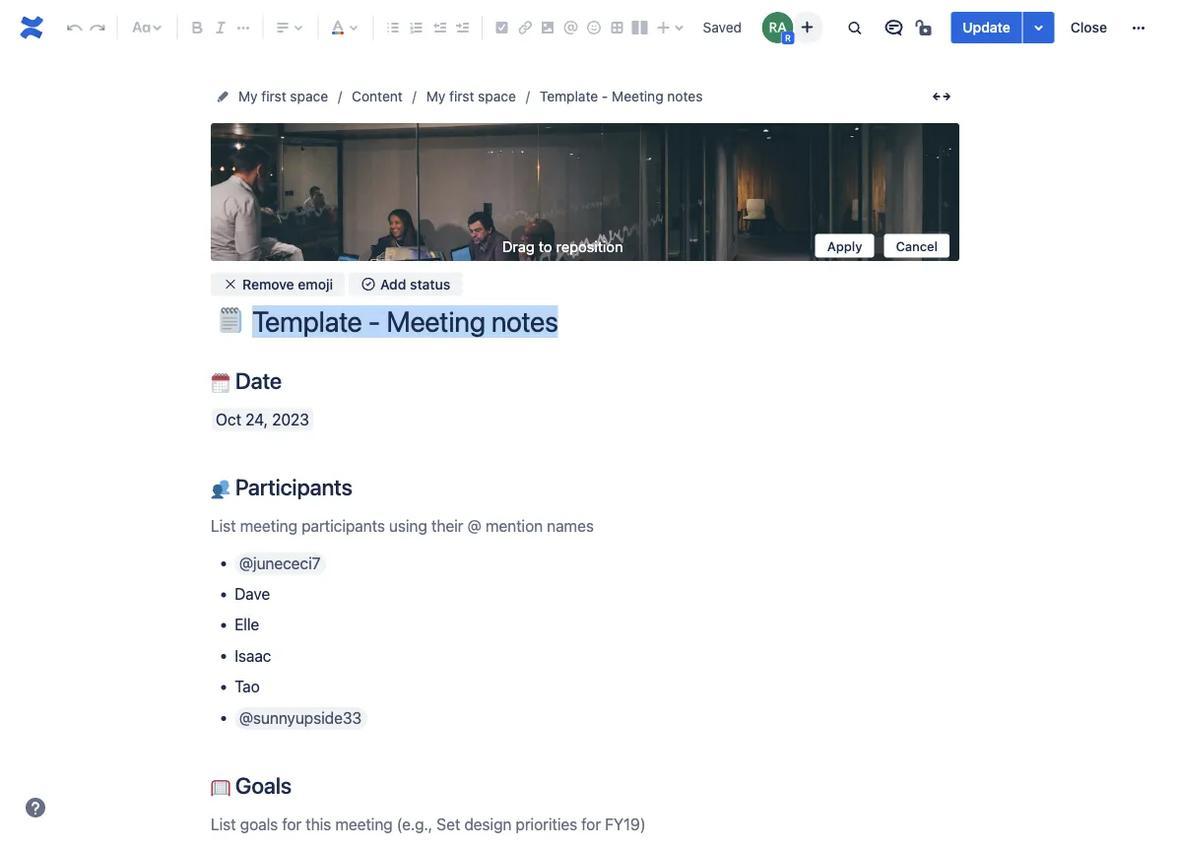 Task type: locate. For each thing, give the bounding box(es) containing it.
bold ⌘b image
[[186, 16, 209, 39]]

my first space down indent tab icon
[[426, 88, 516, 104]]

my for second my first space link from right
[[238, 88, 258, 104]]

first down indent tab icon
[[449, 88, 474, 104]]

no restrictions image
[[914, 16, 937, 39]]

remove emoji button
[[211, 272, 345, 296]]

oct
[[216, 410, 241, 429]]

1 horizontal spatial my first space link
[[426, 85, 516, 108]]

my first space right move this page icon
[[238, 88, 328, 104]]

emoji
[[298, 276, 333, 292]]

template - meeting notes link
[[540, 85, 703, 108]]

my first space link right move this page icon
[[238, 85, 328, 108]]

0 horizontal spatial my first space link
[[238, 85, 328, 108]]

0 horizontal spatial my first space
[[238, 88, 328, 104]]

Give this page a title text field
[[252, 305, 960, 338]]

24,
[[245, 410, 268, 429]]

my right move this page icon
[[238, 88, 258, 104]]

help image
[[24, 796, 47, 820]]

space left content
[[290, 88, 328, 104]]

2 first from the left
[[449, 88, 474, 104]]

drag to reposition
[[502, 237, 623, 255]]

0 horizontal spatial space
[[290, 88, 328, 104]]

first right move this page icon
[[261, 88, 286, 104]]

2 space from the left
[[478, 88, 516, 104]]

cancel button
[[884, 234, 950, 258]]

my first space link
[[238, 85, 328, 108], [426, 85, 516, 108]]

1 my first space from the left
[[238, 88, 328, 104]]

more formatting image
[[232, 16, 255, 39]]

1 horizontal spatial space
[[478, 88, 516, 104]]

1 space from the left
[[290, 88, 328, 104]]

apply button
[[815, 234, 874, 258]]

my first space link down indent tab icon
[[426, 85, 516, 108]]

@sunnyupside33
[[239, 708, 362, 727]]

:calendar_spiral: image
[[211, 373, 231, 393], [211, 373, 231, 393]]

0 horizontal spatial my
[[238, 88, 258, 104]]

0 horizontal spatial first
[[261, 88, 286, 104]]

add image, video, or file image
[[536, 16, 560, 39]]

1 horizontal spatial first
[[449, 88, 474, 104]]

more image
[[1127, 16, 1151, 39]]

my first space
[[238, 88, 328, 104], [426, 88, 516, 104]]

mention image
[[559, 16, 583, 39]]

layouts image
[[628, 16, 652, 39]]

my right content
[[426, 88, 446, 104]]

outdent ⇧tab image
[[427, 16, 451, 39]]

1 my from the left
[[238, 88, 258, 104]]

first
[[261, 88, 286, 104], [449, 88, 474, 104]]

1 horizontal spatial my first space
[[426, 88, 516, 104]]

add
[[380, 276, 406, 292]]

cancel
[[896, 238, 938, 253]]

meeting
[[612, 88, 664, 104]]

numbered list ⌘⇧7 image
[[404, 16, 428, 39]]

redo ⌘⇧z image
[[86, 16, 109, 39]]

space
[[290, 88, 328, 104], [478, 88, 516, 104]]

confluence image
[[16, 12, 47, 43], [16, 12, 47, 43]]

action item image
[[490, 16, 514, 39]]

my
[[238, 88, 258, 104], [426, 88, 446, 104]]

make page full-width image
[[930, 85, 954, 108]]

drag
[[502, 237, 535, 255]]

:busts_in_silhouette: image
[[211, 480, 231, 500], [211, 480, 231, 500]]

:notepad_spiral: image
[[218, 307, 243, 333]]

remove emoji image
[[223, 276, 238, 292]]

ruby anderson image
[[762, 12, 793, 43]]

2 my first space from the left
[[426, 88, 516, 104]]

1 horizontal spatial my
[[426, 88, 446, 104]]

2 my from the left
[[426, 88, 446, 104]]

participants
[[231, 474, 352, 500]]

space down 'action item' image
[[478, 88, 516, 104]]

my first space for second my first space link from right
[[238, 88, 328, 104]]



Task type: describe. For each thing, give the bounding box(es) containing it.
adjust update settings image
[[1027, 16, 1051, 39]]

comment icon image
[[882, 16, 906, 39]]

bullet list ⌘⇧8 image
[[381, 16, 405, 39]]

-
[[602, 88, 608, 104]]

close button
[[1059, 12, 1119, 43]]

goals
[[231, 772, 292, 798]]

content link
[[352, 85, 403, 108]]

link image
[[513, 16, 537, 39]]

:goal: image
[[211, 778, 231, 798]]

remove emoji
[[242, 276, 333, 292]]

reposition
[[556, 237, 623, 255]]

Main content area, start typing to enter text. text field
[[211, 367, 960, 847]]

notes
[[667, 88, 703, 104]]

template - meeting notes
[[540, 88, 703, 104]]

indent tab image
[[450, 16, 474, 39]]

2023
[[272, 410, 309, 429]]

remove
[[242, 276, 294, 292]]

:notepad_spiral: image
[[218, 307, 243, 333]]

find and replace image
[[843, 16, 866, 39]]

1 first from the left
[[261, 88, 286, 104]]

tao
[[234, 677, 260, 696]]

@junececi7
[[239, 553, 321, 572]]

dave
[[234, 584, 270, 603]]

2 my first space link from the left
[[426, 85, 516, 108]]

my for 1st my first space link from the right
[[426, 88, 446, 104]]

saved
[[703, 19, 742, 35]]

template
[[540, 88, 598, 104]]

italic ⌘i image
[[209, 16, 232, 39]]

invite to edit image
[[795, 15, 819, 39]]

1 my first space link from the left
[[238, 85, 328, 108]]

oct 24, 2023
[[216, 410, 309, 429]]

undo ⌘z image
[[63, 16, 86, 39]]

content
[[352, 88, 403, 104]]

apply
[[827, 238, 862, 253]]

isaac
[[234, 646, 271, 665]]

:goal: image
[[211, 778, 231, 798]]

table image
[[605, 16, 629, 39]]

date
[[231, 367, 282, 394]]

my first space for 1st my first space link from the right
[[426, 88, 516, 104]]

update button
[[951, 12, 1022, 43]]

move this page image
[[215, 89, 231, 104]]

add status
[[380, 276, 450, 292]]

update
[[963, 19, 1010, 35]]

elle
[[234, 615, 259, 634]]

status
[[410, 276, 450, 292]]

add status button
[[349, 272, 462, 296]]

close
[[1071, 19, 1107, 35]]

emoji image
[[582, 16, 606, 39]]

to
[[539, 237, 552, 255]]



Task type: vqa. For each thing, say whether or not it's contained in the screenshot.
the bottom suggested element
no



